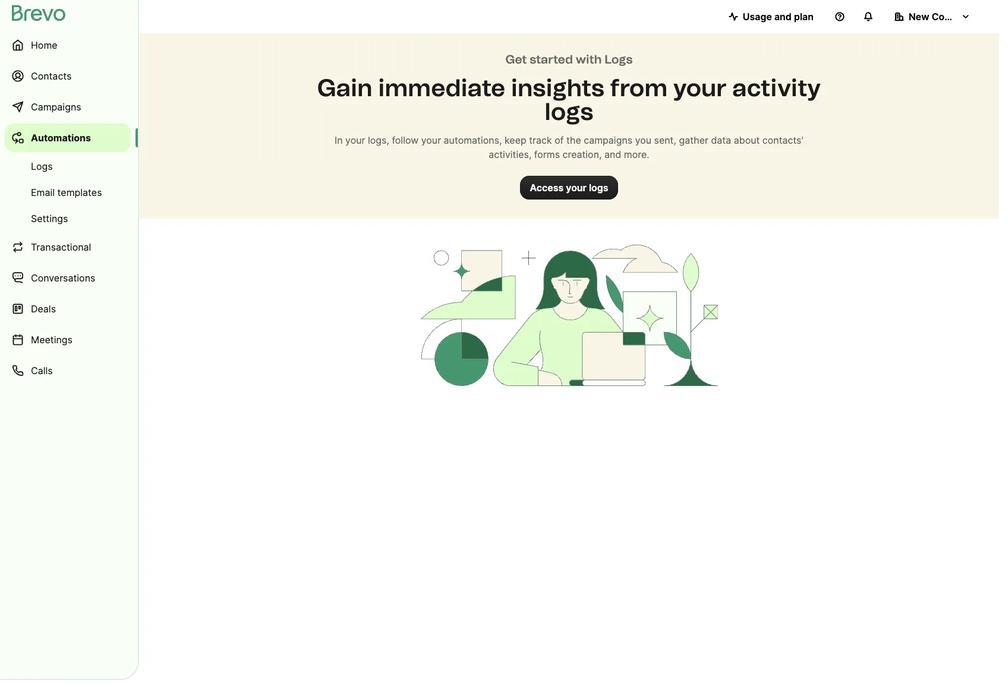 Task type: vqa. For each thing, say whether or not it's contained in the screenshot.
the top 'and'
yes



Task type: describe. For each thing, give the bounding box(es) containing it.
gain
[[317, 74, 373, 102]]

about
[[734, 134, 760, 146]]

campaigns link
[[5, 93, 131, 121]]

conversations link
[[5, 264, 131, 292]]

gain immediate insights from your activity logs
[[317, 74, 821, 126]]

transactional
[[31, 241, 91, 253]]

settings link
[[5, 207, 131, 231]]

sent,
[[654, 134, 676, 146]]

from
[[610, 74, 668, 102]]

templates
[[57, 187, 102, 199]]

conversations
[[31, 272, 95, 284]]

meetings link
[[5, 326, 131, 354]]

email
[[31, 187, 55, 199]]

logs inside gain immediate insights from your activity logs
[[545, 97, 594, 126]]

campaigns
[[584, 134, 633, 146]]

of
[[555, 134, 564, 146]]

transactional link
[[5, 233, 131, 262]]

your right 'follow'
[[421, 134, 441, 146]]

and inside the in your logs, follow your automations, keep track of the campaigns you sent, gather data about contacts' activities, forms creation, and more.
[[605, 149, 621, 161]]

you
[[635, 134, 652, 146]]

the
[[567, 134, 581, 146]]

data
[[711, 134, 731, 146]]

and inside button
[[775, 11, 792, 23]]

in your logs, follow your automations, keep track of the campaigns you sent, gather data about contacts' activities, forms creation, and more.
[[335, 134, 804, 161]]

new
[[909, 11, 930, 23]]

gather
[[679, 134, 709, 146]]

usage and plan button
[[719, 5, 823, 29]]

your inside button
[[566, 182, 587, 194]]

your right in
[[345, 134, 365, 146]]

creation,
[[563, 149, 602, 161]]

your inside gain immediate insights from your activity logs
[[673, 74, 727, 102]]

new company
[[909, 11, 976, 23]]

campaigns
[[31, 101, 81, 113]]

follow
[[392, 134, 419, 146]]

0 vertical spatial logs
[[605, 52, 633, 67]]

activities,
[[489, 149, 532, 161]]

logs link
[[5, 155, 131, 178]]

activity
[[733, 74, 821, 102]]



Task type: locate. For each thing, give the bounding box(es) containing it.
and down campaigns
[[605, 149, 621, 161]]

logs inside button
[[589, 182, 609, 194]]

forms
[[534, 149, 560, 161]]

email templates
[[31, 187, 102, 199]]

contacts'
[[763, 134, 804, 146]]

get started with logs
[[506, 52, 633, 67]]

contacts
[[31, 70, 72, 82]]

company
[[932, 11, 976, 23]]

0 vertical spatial and
[[775, 11, 792, 23]]

more.
[[624, 149, 650, 161]]

email templates link
[[5, 181, 131, 204]]

with
[[576, 52, 602, 67]]

automations
[[31, 132, 91, 144]]

your right access
[[566, 182, 587, 194]]

your
[[673, 74, 727, 102], [345, 134, 365, 146], [421, 134, 441, 146], [566, 182, 587, 194]]

logs,
[[368, 134, 389, 146]]

track
[[529, 134, 552, 146]]

logs up the
[[545, 97, 594, 126]]

usage
[[743, 11, 772, 23]]

1 horizontal spatial and
[[775, 11, 792, 23]]

1 vertical spatial logs
[[589, 182, 609, 194]]

meetings
[[31, 334, 73, 346]]

in
[[335, 134, 343, 146]]

0 horizontal spatial and
[[605, 149, 621, 161]]

logs right with in the top of the page
[[605, 52, 633, 67]]

immediate
[[378, 74, 505, 102]]

new company button
[[885, 5, 980, 29]]

calls
[[31, 365, 53, 377]]

usage and plan
[[743, 11, 814, 23]]

1 horizontal spatial logs
[[605, 52, 633, 67]]

1 vertical spatial and
[[605, 149, 621, 161]]

your up gather
[[673, 74, 727, 102]]

deals
[[31, 303, 56, 315]]

access your logs button
[[520, 176, 618, 200]]

access
[[530, 182, 564, 194]]

0 vertical spatial logs
[[545, 97, 594, 126]]

calls link
[[5, 357, 131, 385]]

logs
[[545, 97, 594, 126], [589, 182, 609, 194]]

insights
[[511, 74, 605, 102]]

1 vertical spatial logs
[[31, 161, 53, 172]]

contacts link
[[5, 62, 131, 90]]

keep
[[505, 134, 527, 146]]

0 horizontal spatial logs
[[31, 161, 53, 172]]

logs
[[605, 52, 633, 67], [31, 161, 53, 172]]

access your logs
[[530, 182, 609, 194]]

settings
[[31, 213, 68, 225]]

automations,
[[444, 134, 502, 146]]

deals link
[[5, 295, 131, 323]]

plan
[[794, 11, 814, 23]]

logs down creation,
[[589, 182, 609, 194]]

and left plan
[[775, 11, 792, 23]]

logs up email
[[31, 161, 53, 172]]

and
[[775, 11, 792, 23], [605, 149, 621, 161]]

get
[[506, 52, 527, 67]]

home
[[31, 39, 57, 51]]

home link
[[5, 31, 131, 59]]

started
[[530, 52, 573, 67]]

automations link
[[5, 124, 131, 152]]



